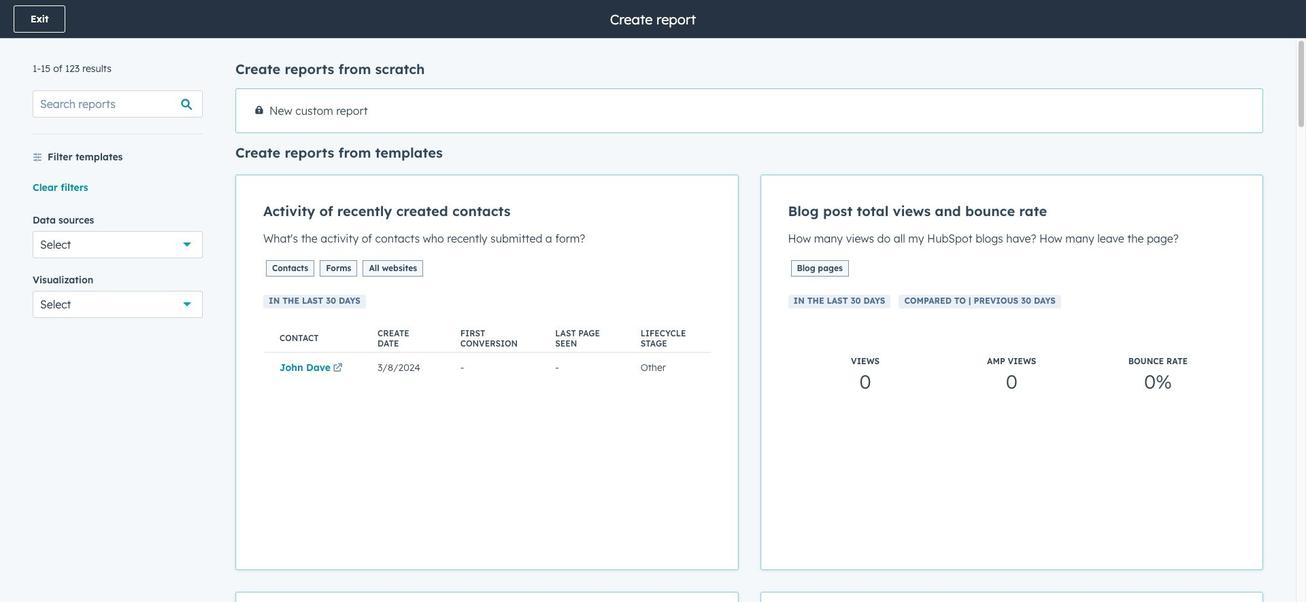 Task type: vqa. For each thing, say whether or not it's contained in the screenshot.
"sources," on the left of the page
no



Task type: describe. For each thing, give the bounding box(es) containing it.
page section element
[[0, 0, 1306, 38]]



Task type: locate. For each thing, give the bounding box(es) containing it.
link opens in a new window image
[[333, 364, 343, 374]]

None checkbox
[[235, 175, 738, 571]]

None checkbox
[[235, 88, 1263, 133], [760, 175, 1263, 571], [235, 593, 738, 603], [760, 593, 1263, 603], [235, 88, 1263, 133], [760, 175, 1263, 571], [235, 593, 738, 603], [760, 593, 1263, 603]]

link opens in a new window image
[[333, 364, 343, 374]]

Search search field
[[33, 90, 203, 118]]



